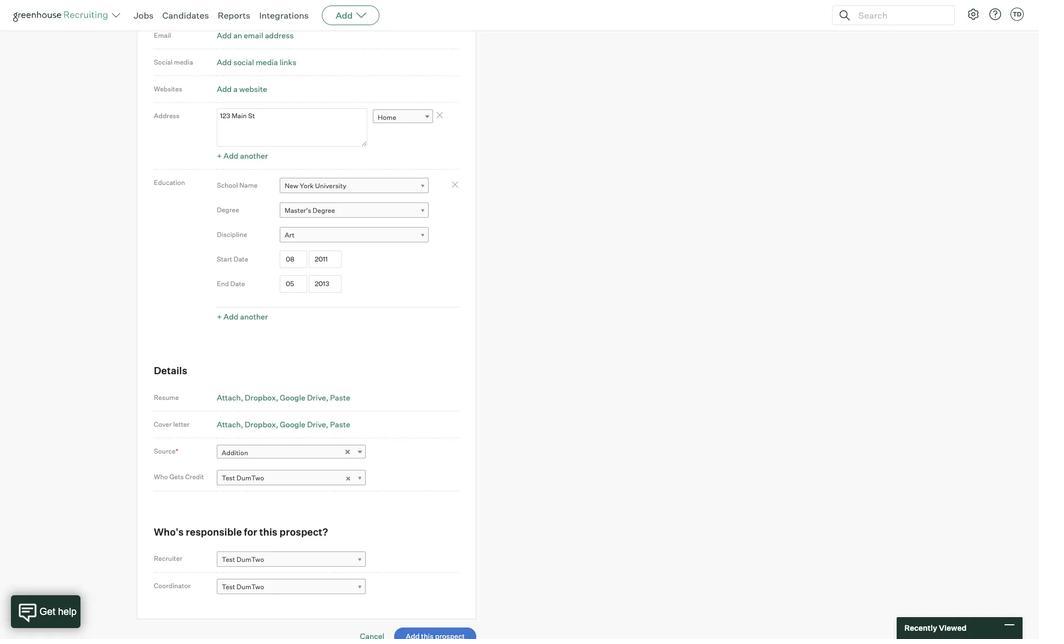 Task type: locate. For each thing, give the bounding box(es) containing it.
test dumtwo link
[[217, 470, 366, 486], [217, 552, 366, 568], [217, 579, 366, 595]]

1 vertical spatial +
[[217, 151, 222, 161]]

candidates link
[[162, 10, 209, 21]]

1 test from the top
[[222, 474, 235, 482]]

+ add another down end date
[[217, 312, 268, 321]]

1 vertical spatial google
[[280, 420, 305, 429]]

degree down school
[[217, 206, 239, 214]]

1 vertical spatial google drive link
[[280, 420, 328, 429]]

+ inside education element
[[217, 312, 222, 321]]

2 paste link from the top
[[330, 420, 350, 429]]

1 google from the top
[[280, 393, 305, 402]]

paste
[[330, 393, 350, 402], [330, 420, 350, 429]]

0 vertical spatial dropbox link
[[245, 393, 278, 402]]

0 vertical spatial dumtwo
[[237, 474, 264, 482]]

1 vertical spatial another
[[240, 151, 268, 161]]

1 horizontal spatial degree
[[313, 206, 335, 215]]

1 attach dropbox google drive paste from the top
[[217, 393, 350, 402]]

add inside education element
[[224, 312, 238, 321]]

paste for resume
[[330, 393, 350, 402]]

2 vertical spatial + add another link
[[217, 312, 268, 321]]

date
[[234, 255, 248, 263], [230, 280, 245, 288]]

dropbox
[[245, 393, 276, 402], [245, 420, 276, 429]]

google drive link for resume
[[280, 393, 328, 402]]

cover
[[154, 420, 172, 429]]

dumtwo
[[237, 474, 264, 482], [237, 556, 264, 564], [237, 583, 264, 591]]

add an email address link
[[217, 31, 294, 40]]

2 test dumtwo link from the top
[[217, 552, 366, 568]]

test dumtwo for who gets credit
[[222, 474, 264, 482]]

0 vertical spatial another
[[240, 4, 268, 13]]

test dumtwo for recruiter
[[222, 556, 264, 564]]

dropbox link
[[245, 393, 278, 402], [245, 420, 278, 429]]

+ add another up an
[[217, 4, 268, 13]]

1 vertical spatial drive
[[307, 420, 326, 429]]

address
[[265, 31, 294, 40]]

1 test dumtwo link from the top
[[217, 470, 366, 486]]

dropbox link for resume
[[245, 393, 278, 402]]

reports
[[218, 10, 250, 21]]

google
[[280, 393, 305, 402], [280, 420, 305, 429]]

test for recruiter
[[222, 556, 235, 564]]

1 vertical spatial + add another
[[217, 151, 268, 161]]

+ down end
[[217, 312, 222, 321]]

attach link
[[217, 393, 243, 402], [217, 420, 243, 429]]

1 drive from the top
[[307, 393, 326, 402]]

another up email
[[240, 4, 268, 13]]

google drive link
[[280, 393, 328, 402], [280, 420, 328, 429]]

0 vertical spatial + add another
[[217, 4, 268, 13]]

test for coordinator
[[222, 583, 235, 591]]

date right start
[[234, 255, 248, 263]]

attach link for resume
[[217, 393, 243, 402]]

1 vertical spatial paste link
[[330, 420, 350, 429]]

for
[[244, 526, 257, 538]]

candidates
[[162, 10, 209, 21]]

3 + add another from the top
[[217, 312, 268, 321]]

dumtwo for coordinator
[[237, 583, 264, 591]]

1 vertical spatial attach link
[[217, 420, 243, 429]]

another
[[240, 4, 268, 13], [240, 151, 268, 161], [240, 312, 268, 321]]

2 vertical spatial test
[[222, 583, 235, 591]]

td button
[[1011, 8, 1024, 21]]

0 vertical spatial drive
[[307, 393, 326, 402]]

1 google drive link from the top
[[280, 393, 328, 402]]

dropbox for resume
[[245, 393, 276, 402]]

+ add another inside education element
[[217, 312, 268, 321]]

1 vertical spatial + add another link
[[217, 151, 268, 161]]

0 vertical spatial +
[[217, 4, 222, 13]]

+ up school
[[217, 151, 222, 161]]

jobs
[[134, 10, 154, 21]]

drive
[[307, 393, 326, 402], [307, 420, 326, 429]]

Search text field
[[856, 7, 944, 23]]

1 vertical spatial attach dropbox google drive paste
[[217, 420, 350, 429]]

art link
[[280, 227, 429, 243]]

university
[[315, 182, 346, 190]]

0 vertical spatial test
[[222, 474, 235, 482]]

who's
[[154, 526, 184, 538]]

1 attach from the top
[[217, 393, 241, 402]]

2 dumtwo from the top
[[237, 556, 264, 564]]

1 test dumtwo from the top
[[222, 474, 264, 482]]

art
[[285, 231, 294, 239]]

+ for education
[[217, 312, 222, 321]]

1 vertical spatial dumtwo
[[237, 556, 264, 564]]

1 attach link from the top
[[217, 393, 243, 402]]

1 + add another from the top
[[217, 4, 268, 13]]

2 attach link from the top
[[217, 420, 243, 429]]

social media
[[154, 58, 193, 66]]

0 vertical spatial test dumtwo link
[[217, 470, 366, 486]]

website
[[239, 84, 267, 94]]

who gets credit
[[154, 473, 204, 481]]

1 dumtwo from the top
[[237, 474, 264, 482]]

master's degree link
[[280, 203, 429, 218]]

degree
[[217, 206, 239, 214], [313, 206, 335, 215]]

test dumtwo link for who gets credit
[[217, 470, 366, 486]]

new york university link
[[280, 178, 429, 194]]

+ add another link for address
[[217, 151, 268, 161]]

1 vertical spatial test dumtwo
[[222, 556, 264, 564]]

google drive link for cover letter
[[280, 420, 328, 429]]

who
[[154, 473, 168, 481]]

1 + from the top
[[217, 4, 222, 13]]

test
[[222, 474, 235, 482], [222, 556, 235, 564], [222, 583, 235, 591]]

1 vertical spatial paste
[[330, 420, 350, 429]]

home link
[[373, 110, 433, 126]]

1 paste from the top
[[330, 393, 350, 402]]

recruiter
[[154, 555, 182, 563]]

1 vertical spatial test dumtwo link
[[217, 552, 366, 568]]

drive for resume
[[307, 393, 326, 402]]

1 dropbox from the top
[[245, 393, 276, 402]]

+ add another link up "school name"
[[217, 151, 268, 161]]

2 attach from the top
[[217, 420, 241, 429]]

another inside education element
[[240, 312, 268, 321]]

0 vertical spatial paste link
[[330, 393, 350, 402]]

prospect?
[[279, 526, 328, 538]]

add button
[[322, 5, 379, 25]]

add
[[224, 4, 238, 13], [336, 10, 353, 21], [217, 31, 232, 40], [217, 58, 232, 67], [217, 84, 232, 94], [224, 151, 238, 161], [224, 312, 238, 321]]

2 dropbox from the top
[[245, 420, 276, 429]]

+ add another
[[217, 4, 268, 13], [217, 151, 268, 161], [217, 312, 268, 321]]

2 google drive link from the top
[[280, 420, 328, 429]]

school
[[217, 181, 238, 190]]

social
[[233, 58, 254, 67]]

letter
[[173, 420, 190, 429]]

a
[[233, 84, 238, 94]]

viewed
[[939, 624, 967, 633]]

media left links
[[256, 58, 278, 67]]

1 vertical spatial attach
[[217, 420, 241, 429]]

1 vertical spatial dropbox
[[245, 420, 276, 429]]

+ add another link up an
[[217, 4, 268, 13]]

+ right candidates link at the top of page
[[217, 4, 222, 13]]

None text field
[[217, 109, 367, 147]]

0 vertical spatial date
[[234, 255, 248, 263]]

media right social
[[174, 58, 193, 66]]

+ add another for address
[[217, 151, 268, 161]]

2 another from the top
[[240, 151, 268, 161]]

2 vertical spatial another
[[240, 312, 268, 321]]

attach dropbox google drive paste for cover letter
[[217, 420, 350, 429]]

None submit
[[394, 628, 476, 639]]

YYYY text field
[[309, 275, 342, 293]]

paste link
[[330, 393, 350, 402], [330, 420, 350, 429]]

MM text field
[[280, 275, 307, 293]]

0 horizontal spatial media
[[174, 58, 193, 66]]

2 dropbox link from the top
[[245, 420, 278, 429]]

0 vertical spatial attach dropbox google drive paste
[[217, 393, 350, 402]]

0 vertical spatial google
[[280, 393, 305, 402]]

2 test dumtwo from the top
[[222, 556, 264, 564]]

media
[[256, 58, 278, 67], [174, 58, 193, 66]]

td
[[1013, 10, 1022, 18]]

0 vertical spatial google drive link
[[280, 393, 328, 402]]

1 vertical spatial test
[[222, 556, 235, 564]]

0 vertical spatial + add another link
[[217, 4, 268, 13]]

paste link for cover letter
[[330, 420, 350, 429]]

2 vertical spatial test dumtwo link
[[217, 579, 366, 595]]

2 vertical spatial +
[[217, 312, 222, 321]]

0 vertical spatial test dumtwo
[[222, 474, 264, 482]]

+ add another link down end date
[[217, 312, 268, 321]]

dumtwo for who gets credit
[[237, 474, 264, 482]]

attach
[[217, 393, 241, 402], [217, 420, 241, 429]]

2 vertical spatial test dumtwo
[[222, 583, 264, 591]]

2 + add another from the top
[[217, 151, 268, 161]]

date right end
[[230, 280, 245, 288]]

source *
[[154, 447, 178, 455]]

attach link for cover letter
[[217, 420, 243, 429]]

coordinator
[[154, 582, 191, 590]]

3 dumtwo from the top
[[237, 583, 264, 591]]

2 + from the top
[[217, 151, 222, 161]]

+
[[217, 4, 222, 13], [217, 151, 222, 161], [217, 312, 222, 321]]

another up 'name'
[[240, 151, 268, 161]]

this
[[259, 526, 277, 538]]

master's degree
[[285, 206, 335, 215]]

test dumtwo link for coordinator
[[217, 579, 366, 595]]

0 vertical spatial attach
[[217, 393, 241, 402]]

+ add another link
[[217, 4, 268, 13], [217, 151, 268, 161], [217, 312, 268, 321]]

1 vertical spatial dropbox link
[[245, 420, 278, 429]]

3 another from the top
[[240, 312, 268, 321]]

2 google from the top
[[280, 420, 305, 429]]

+ add another up "school name"
[[217, 151, 268, 161]]

3 test dumtwo link from the top
[[217, 579, 366, 595]]

2 + add another link from the top
[[217, 151, 268, 161]]

2 drive from the top
[[307, 420, 326, 429]]

add social media links
[[217, 58, 296, 67]]

google for resume
[[280, 393, 305, 402]]

gets
[[169, 473, 184, 481]]

2 paste from the top
[[330, 420, 350, 429]]

3 test dumtwo from the top
[[222, 583, 264, 591]]

test dumtwo
[[222, 474, 264, 482], [222, 556, 264, 564], [222, 583, 264, 591]]

0 vertical spatial attach link
[[217, 393, 243, 402]]

who's responsible for this prospect?
[[154, 526, 328, 538]]

2 vertical spatial + add another
[[217, 312, 268, 321]]

master's
[[285, 206, 311, 215]]

3 + from the top
[[217, 312, 222, 321]]

date for start date
[[234, 255, 248, 263]]

0 vertical spatial dropbox
[[245, 393, 276, 402]]

2 attach dropbox google drive paste from the top
[[217, 420, 350, 429]]

1 horizontal spatial media
[[256, 58, 278, 67]]

test dumtwo link for recruiter
[[217, 552, 366, 568]]

address
[[154, 112, 180, 120]]

2 test from the top
[[222, 556, 235, 564]]

3 + add another link from the top
[[217, 312, 268, 321]]

attach dropbox google drive paste
[[217, 393, 350, 402], [217, 420, 350, 429]]

another down end date
[[240, 312, 268, 321]]

start date
[[217, 255, 248, 263]]

degree down university
[[313, 206, 335, 215]]

3 test from the top
[[222, 583, 235, 591]]

date for end date
[[230, 280, 245, 288]]

paste link for resume
[[330, 393, 350, 402]]

1 vertical spatial date
[[230, 280, 245, 288]]

an
[[233, 31, 242, 40]]

1 paste link from the top
[[330, 393, 350, 402]]

google for cover letter
[[280, 420, 305, 429]]

configure image
[[967, 8, 980, 21]]

2 vertical spatial dumtwo
[[237, 583, 264, 591]]

1 dropbox link from the top
[[245, 393, 278, 402]]

0 vertical spatial paste
[[330, 393, 350, 402]]



Task type: vqa. For each thing, say whether or not it's contained in the screenshot.
right Technical
no



Task type: describe. For each thing, give the bounding box(es) containing it.
td button
[[1008, 5, 1026, 23]]

source
[[154, 447, 176, 455]]

discipline
[[217, 231, 247, 239]]

attach for cover letter
[[217, 420, 241, 429]]

social
[[154, 58, 173, 66]]

+ for address
[[217, 151, 222, 161]]

links
[[280, 58, 296, 67]]

0 horizontal spatial degree
[[217, 206, 239, 214]]

school name
[[217, 181, 258, 190]]

email
[[244, 31, 263, 40]]

recently viewed
[[904, 624, 967, 633]]

credit
[[185, 473, 204, 481]]

*
[[176, 447, 178, 455]]

attach dropbox google drive paste for resume
[[217, 393, 350, 402]]

add an email address
[[217, 31, 294, 40]]

end
[[217, 280, 229, 288]]

websites
[[154, 85, 182, 93]]

add social media links link
[[217, 58, 296, 67]]

addition link
[[217, 445, 366, 461]]

start
[[217, 255, 232, 263]]

addition
[[222, 449, 248, 457]]

details
[[154, 365, 187, 377]]

YYYY text field
[[309, 250, 342, 268]]

home
[[378, 114, 396, 122]]

new
[[285, 182, 298, 190]]

+ add another link for education
[[217, 312, 268, 321]]

1 + add another link from the top
[[217, 4, 268, 13]]

test for who gets credit
[[222, 474, 235, 482]]

MM text field
[[280, 250, 307, 268]]

resume
[[154, 393, 179, 402]]

reports link
[[218, 10, 250, 21]]

integrations
[[259, 10, 309, 21]]

add a website link
[[217, 84, 267, 94]]

add a website
[[217, 84, 267, 94]]

name
[[239, 181, 258, 190]]

york
[[300, 182, 314, 190]]

dropbox for cover letter
[[245, 420, 276, 429]]

another for address
[[240, 151, 268, 161]]

drive for cover letter
[[307, 420, 326, 429]]

integrations link
[[259, 10, 309, 21]]

jobs link
[[134, 10, 154, 21]]

1 another from the top
[[240, 4, 268, 13]]

paste for cover letter
[[330, 420, 350, 429]]

dropbox link for cover letter
[[245, 420, 278, 429]]

attach for resume
[[217, 393, 241, 402]]

greenhouse recruiting image
[[13, 9, 112, 22]]

another for education
[[240, 312, 268, 321]]

add inside popup button
[[336, 10, 353, 21]]

new york university
[[285, 182, 346, 190]]

recently
[[904, 624, 937, 633]]

education element
[[217, 173, 459, 325]]

dumtwo for recruiter
[[237, 556, 264, 564]]

email
[[154, 31, 171, 40]]

end date
[[217, 280, 245, 288]]

+ add another for education
[[217, 312, 268, 321]]

responsible
[[186, 526, 242, 538]]

test dumtwo for coordinator
[[222, 583, 264, 591]]

education
[[154, 179, 185, 187]]

cover letter
[[154, 420, 190, 429]]



